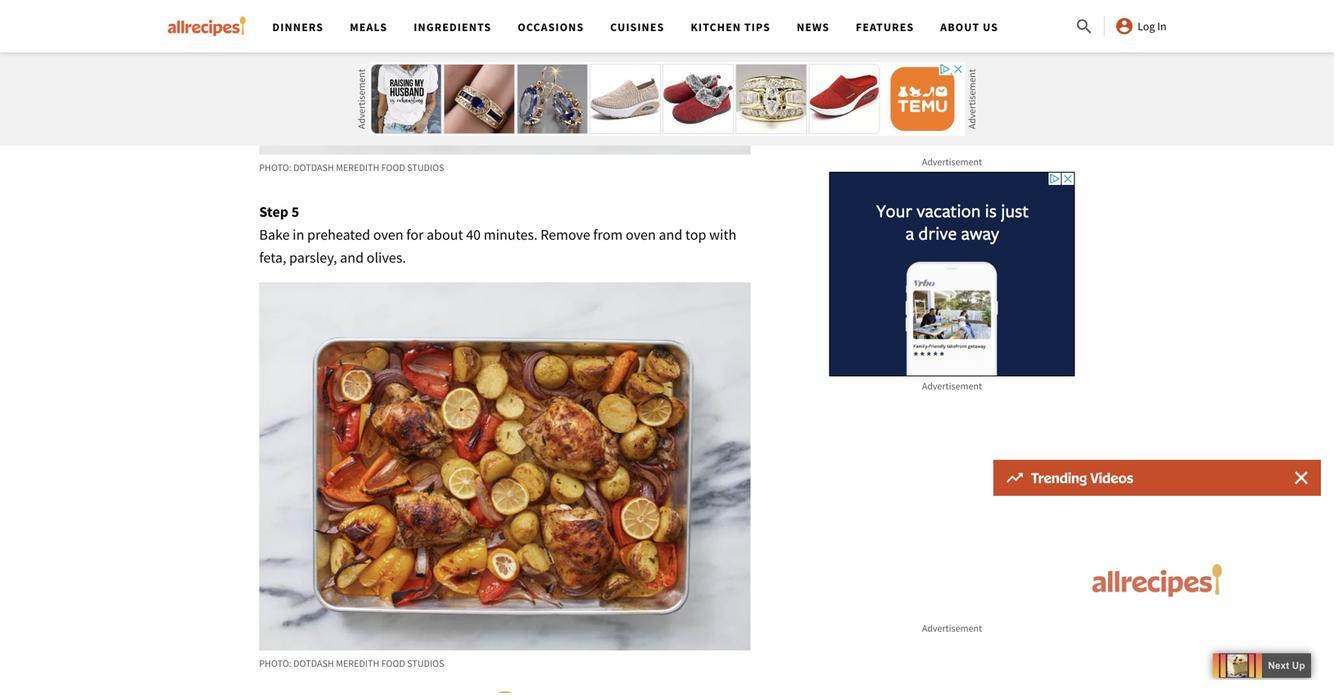 Task type: describe. For each thing, give the bounding box(es) containing it.
dotdash meredith food studios for the mediterranean chicken sheet pan dinner fresh out of the oven. image
[[293, 658, 444, 671]]

bake
[[259, 226, 290, 244]]

close image
[[1295, 472, 1308, 485]]

video player application
[[994, 496, 1321, 681]]

for
[[406, 226, 424, 244]]

up
[[1292, 661, 1305, 672]]

log in link
[[1115, 16, 1167, 36]]

in
[[1158, 19, 1167, 34]]

food for the mediterranean chicken sheet pan dinner fresh out of the oven. image
[[381, 658, 405, 671]]

videos
[[1090, 469, 1134, 487]]

vegetable and chicken mixture spread in an even layer on a baking sheet. image
[[259, 0, 751, 155]]

top
[[686, 226, 707, 244]]

parsley,
[[289, 249, 337, 267]]

about
[[427, 226, 463, 244]]

next up
[[1268, 661, 1305, 672]]

log
[[1138, 19, 1155, 34]]

0 vertical spatial advertisement region
[[369, 62, 965, 136]]

minutes.
[[484, 226, 538, 244]]

log in
[[1138, 19, 1167, 34]]

news link
[[797, 20, 830, 34]]

studios for the mediterranean chicken sheet pan dinner fresh out of the oven. image
[[407, 658, 444, 671]]

cuisines link
[[610, 20, 665, 34]]

about us link
[[941, 20, 999, 34]]

tips
[[745, 20, 771, 34]]

1 horizontal spatial and
[[659, 226, 683, 244]]

40
[[466, 226, 481, 244]]

about us
[[941, 20, 999, 34]]

dinners
[[272, 20, 324, 34]]

dinners link
[[272, 20, 324, 34]]

dotdash for the vegetable and chicken mixture spread in an even layer on a baking sheet. image
[[293, 162, 334, 174]]

next
[[1268, 661, 1290, 672]]

home image
[[168, 16, 246, 36]]



Task type: locate. For each thing, give the bounding box(es) containing it.
with
[[709, 226, 737, 244]]

2 meredith from the top
[[336, 658, 379, 671]]

search image
[[1075, 17, 1094, 37]]

oven right 'from'
[[626, 226, 656, 244]]

0 vertical spatial studios
[[407, 162, 444, 174]]

in
[[293, 226, 304, 244]]

2 dotdash meredith food studios from the top
[[293, 658, 444, 671]]

0 vertical spatial food
[[381, 162, 405, 174]]

dotdash for the mediterranean chicken sheet pan dinner fresh out of the oven. image
[[293, 658, 334, 671]]

bake in preheated oven for about 40 minutes. remove from oven and top with feta, parsley, and olives.
[[259, 226, 737, 267]]

features link
[[856, 20, 914, 34]]

features
[[856, 20, 914, 34]]

meals
[[350, 20, 388, 34]]

2 dotdash from the top
[[293, 658, 334, 671]]

kitchen tips link
[[691, 20, 771, 34]]

1 vertical spatial advertisement region
[[829, 172, 1075, 377]]

advertisement region
[[369, 62, 965, 136], [829, 172, 1075, 377]]

2 studios from the top
[[407, 658, 444, 671]]

remove
[[541, 226, 590, 244]]

trending image
[[1007, 473, 1023, 483]]

1 vertical spatial dotdash meredith food studios
[[293, 658, 444, 671]]

ingredients link
[[414, 20, 492, 34]]

account image
[[1115, 16, 1135, 36]]

0 horizontal spatial and
[[340, 249, 364, 267]]

1 vertical spatial meredith
[[336, 658, 379, 671]]

us
[[983, 20, 999, 34]]

preheated
[[307, 226, 370, 244]]

trending
[[1031, 469, 1087, 487]]

news
[[797, 20, 830, 34]]

navigation
[[259, 0, 1075, 52]]

1 vertical spatial and
[[340, 249, 364, 267]]

studios
[[407, 162, 444, 174], [407, 658, 444, 671]]

2 oven from the left
[[626, 226, 656, 244]]

trending videos
[[1031, 469, 1134, 487]]

oven
[[373, 226, 403, 244], [626, 226, 656, 244]]

1 oven from the left
[[373, 226, 403, 244]]

about
[[941, 20, 980, 34]]

0 vertical spatial dotdash
[[293, 162, 334, 174]]

navigation containing dinners
[[259, 0, 1075, 52]]

feta,
[[259, 249, 286, 267]]

0 vertical spatial meredith
[[336, 162, 379, 174]]

meals link
[[350, 20, 388, 34]]

meredith for the mediterranean chicken sheet pan dinner fresh out of the oven. image
[[336, 658, 379, 671]]

2 food from the top
[[381, 658, 405, 671]]

1 dotdash from the top
[[293, 162, 334, 174]]

dotdash meredith food studios for the vegetable and chicken mixture spread in an even layer on a baking sheet. image
[[293, 162, 444, 174]]

0 vertical spatial dotdash meredith food studios
[[293, 162, 444, 174]]

kitchen tips
[[691, 20, 771, 34]]

studios for the vegetable and chicken mixture spread in an even layer on a baking sheet. image
[[407, 162, 444, 174]]

0 horizontal spatial oven
[[373, 226, 403, 244]]

oven up olives.
[[373, 226, 403, 244]]

food
[[381, 162, 405, 174], [381, 658, 405, 671]]

ingredients
[[414, 20, 492, 34]]

occasions
[[518, 20, 584, 34]]

and down preheated on the left top
[[340, 249, 364, 267]]

kitchen
[[691, 20, 741, 34]]

1 vertical spatial food
[[381, 658, 405, 671]]

olives.
[[367, 249, 406, 267]]

1 vertical spatial studios
[[407, 658, 444, 671]]

1 meredith from the top
[[336, 162, 379, 174]]

meredith
[[336, 162, 379, 174], [336, 658, 379, 671]]

from
[[593, 226, 623, 244]]

dotdash meredith food studios
[[293, 162, 444, 174], [293, 658, 444, 671]]

1 studios from the top
[[407, 162, 444, 174]]

mediterranean chicken sheet pan dinner fresh out of the oven. image
[[259, 283, 751, 652]]

meredith for the vegetable and chicken mixture spread in an even layer on a baking sheet. image
[[336, 162, 379, 174]]

1 horizontal spatial oven
[[626, 226, 656, 244]]

and left top
[[659, 226, 683, 244]]

and
[[659, 226, 683, 244], [340, 249, 364, 267]]

dotdash
[[293, 162, 334, 174], [293, 658, 334, 671]]

1 dotdash meredith food studios from the top
[[293, 162, 444, 174]]

occasions link
[[518, 20, 584, 34]]

cuisines
[[610, 20, 665, 34]]

1 food from the top
[[381, 162, 405, 174]]

1 vertical spatial dotdash
[[293, 658, 334, 671]]

food for the vegetable and chicken mixture spread in an even layer on a baking sheet. image
[[381, 162, 405, 174]]

0 vertical spatial and
[[659, 226, 683, 244]]



Task type: vqa. For each thing, say whether or not it's contained in the screenshot.
Are
no



